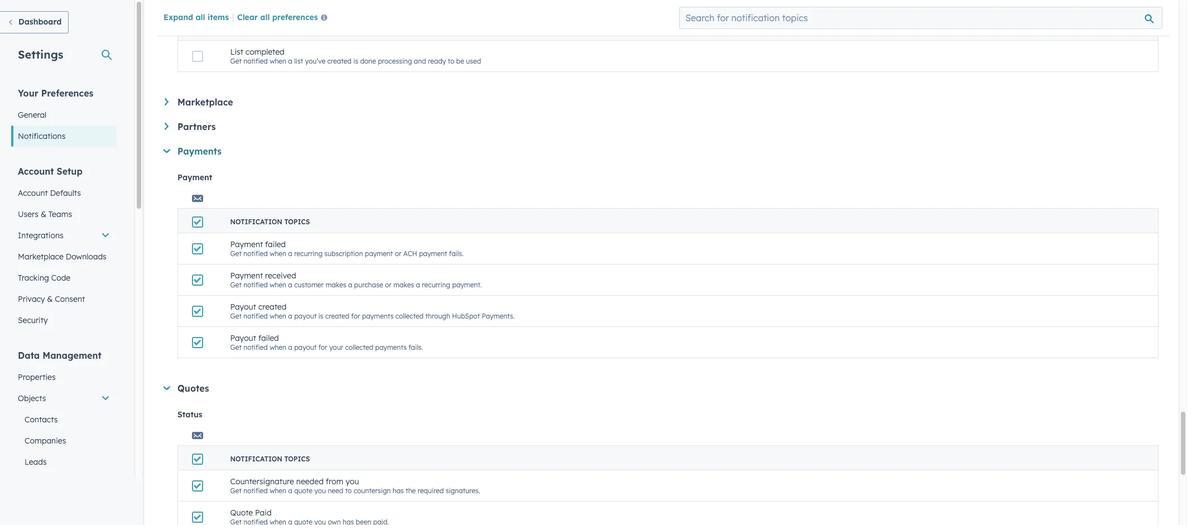 Task type: vqa. For each thing, say whether or not it's contained in the screenshot.
be at top left
yes



Task type: locate. For each thing, give the bounding box(es) containing it.
0 horizontal spatial fails.
[[409, 343, 423, 352]]

topics
[[284, 25, 310, 33], [284, 218, 310, 226], [284, 455, 310, 463]]

notifications link
[[11, 126, 117, 147]]

when for list completed
[[270, 57, 286, 65]]

you left need
[[315, 487, 326, 495]]

to right need
[[345, 487, 352, 495]]

5 get from the top
[[230, 343, 242, 352]]

1 makes from the left
[[326, 281, 346, 289]]

1 horizontal spatial marketplace
[[178, 97, 233, 108]]

notification topics for payments
[[230, 218, 310, 226]]

payments down purchase
[[362, 312, 394, 320]]

account defaults link
[[11, 183, 117, 204]]

created for payout created
[[325, 312, 349, 320]]

2 notification topics from the top
[[230, 218, 310, 226]]

2 all from the left
[[260, 12, 270, 22]]

1 notification from the top
[[230, 25, 282, 33]]

1 all from the left
[[196, 12, 205, 22]]

0 horizontal spatial or
[[385, 281, 392, 289]]

created
[[327, 57, 352, 65], [258, 302, 287, 312], [325, 312, 349, 320]]

1 vertical spatial notification topics
[[230, 218, 310, 226]]

payout
[[230, 302, 256, 312], [230, 333, 256, 343]]

2 account from the top
[[18, 188, 48, 198]]

signatures.
[[446, 487, 480, 495]]

1 vertical spatial collected
[[345, 343, 373, 352]]

0 horizontal spatial &
[[41, 209, 46, 219]]

get inside payout failed get notified when a payout for your collected payments fails.
[[230, 343, 242, 352]]

1 horizontal spatial or
[[395, 250, 401, 258]]

tracking code link
[[11, 267, 117, 289]]

payout inside payout created get notified when a payout is created for payments collected through hubspot payments.
[[294, 312, 317, 320]]

payments inside payout created get notified when a payout is created for payments collected through hubspot payments.
[[362, 312, 394, 320]]

0 vertical spatial to
[[448, 57, 455, 65]]

failed inside payment failed get notified when a recurring subscription payment or ach payment fails.
[[265, 239, 286, 250]]

created up payout failed get notified when a payout for your collected payments fails.
[[325, 312, 349, 320]]

0 vertical spatial payment
[[178, 173, 212, 183]]

2 vertical spatial payment
[[230, 271, 263, 281]]

quote paid
[[230, 508, 272, 518]]

1 vertical spatial failed
[[258, 333, 279, 343]]

0 horizontal spatial payment
[[365, 250, 393, 258]]

notification topics for quotes
[[230, 455, 310, 463]]

0 vertical spatial topics
[[284, 25, 310, 33]]

partners
[[178, 121, 216, 132]]

marketplace up partners
[[178, 97, 233, 108]]

you right the from
[[346, 477, 359, 487]]

collected inside payout created get notified when a payout is created for payments collected through hubspot payments.
[[396, 312, 424, 320]]

a inside payout created get notified when a payout is created for payments collected through hubspot payments.
[[288, 312, 292, 320]]

2 payment from the left
[[419, 250, 447, 258]]

when inside payment failed get notified when a recurring subscription payment or ach payment fails.
[[270, 250, 286, 258]]

data management
[[18, 350, 101, 361]]

1 notified from the top
[[244, 57, 268, 65]]

preferences
[[272, 12, 318, 22]]

notified for list completed
[[244, 57, 268, 65]]

0 horizontal spatial all
[[196, 12, 205, 22]]

you
[[346, 477, 359, 487], [315, 487, 326, 495]]

0 vertical spatial for
[[351, 312, 360, 320]]

1 vertical spatial notification
[[230, 218, 282, 226]]

a left list
[[288, 57, 292, 65]]

0 vertical spatial payout
[[230, 302, 256, 312]]

notified inside payment received get notified when a customer makes a purchase or makes a recurring payment.
[[244, 281, 268, 289]]

1 vertical spatial &
[[47, 294, 53, 304]]

payment right ach
[[419, 250, 447, 258]]

5 when from the top
[[270, 343, 286, 352]]

for left your
[[318, 343, 327, 352]]

or
[[395, 250, 401, 258], [385, 281, 392, 289]]

0 horizontal spatial is
[[318, 312, 323, 320]]

marketplace inside account setup element
[[18, 252, 64, 262]]

2 vertical spatial notification
[[230, 455, 282, 463]]

1 when from the top
[[270, 57, 286, 65]]

payout inside payout failed get notified when a payout for your collected payments fails.
[[230, 333, 256, 343]]

payments down payout created get notified when a payout is created for payments collected through hubspot payments.
[[375, 343, 407, 352]]

or inside payment received get notified when a customer makes a purchase or makes a recurring payment.
[[385, 281, 392, 289]]

payments
[[362, 312, 394, 320], [375, 343, 407, 352]]

status
[[178, 410, 202, 420]]

0 vertical spatial account
[[18, 166, 54, 177]]

get for payment failed
[[230, 250, 242, 258]]

0 vertical spatial notification
[[230, 25, 282, 33]]

all right clear
[[260, 12, 270, 22]]

collected left through
[[396, 312, 424, 320]]

account inside account defaults link
[[18, 188, 48, 198]]

completed
[[246, 47, 285, 57]]

& for users
[[41, 209, 46, 219]]

1 horizontal spatial to
[[448, 57, 455, 65]]

2 payout from the top
[[294, 343, 317, 352]]

payment for payment failed get notified when a recurring subscription payment or ach payment fails.
[[230, 239, 263, 250]]

1 vertical spatial payment
[[230, 239, 263, 250]]

payout down customer
[[294, 312, 317, 320]]

1 vertical spatial for
[[318, 343, 327, 352]]

6 notified from the top
[[244, 487, 268, 495]]

0 vertical spatial notification topics
[[230, 25, 310, 33]]

notified inside list completed get notified when a list you've created is done processing and ready to be used
[[244, 57, 268, 65]]

2 payout from the top
[[230, 333, 256, 343]]

caret image inside quotes dropdown button
[[163, 386, 170, 390]]

notification for quotes
[[230, 455, 282, 463]]

5 notified from the top
[[244, 343, 268, 352]]

payout inside payout failed get notified when a payout for your collected payments fails.
[[294, 343, 317, 352]]

1 vertical spatial marketplace
[[18, 252, 64, 262]]

notification for payments
[[230, 218, 282, 226]]

payment for payment
[[178, 173, 212, 183]]

payment.
[[452, 281, 482, 289]]

notified for payout created
[[244, 312, 268, 320]]

failed
[[265, 239, 286, 250], [258, 333, 279, 343]]

1 payout from the top
[[294, 312, 317, 320]]

3 get from the top
[[230, 281, 242, 289]]

1 horizontal spatial collected
[[396, 312, 424, 320]]

1 payout from the top
[[230, 302, 256, 312]]

2 get from the top
[[230, 250, 242, 258]]

1 vertical spatial payout
[[294, 343, 317, 352]]

all inside button
[[260, 12, 270, 22]]

clear
[[237, 12, 258, 22]]

topics for payments
[[284, 218, 310, 226]]

1 horizontal spatial is
[[353, 57, 358, 65]]

notification
[[230, 25, 282, 33], [230, 218, 282, 226], [230, 455, 282, 463]]

4 notified from the top
[[244, 312, 268, 320]]

general link
[[11, 104, 117, 126]]

6 get from the top
[[230, 487, 242, 495]]

payout for created
[[294, 312, 317, 320]]

6 when from the top
[[270, 487, 286, 495]]

companies link
[[11, 430, 117, 452]]

hubspot
[[452, 312, 480, 320]]

3 notification from the top
[[230, 455, 282, 463]]

1 horizontal spatial all
[[260, 12, 270, 22]]

recurring up customer
[[294, 250, 323, 258]]

1 horizontal spatial &
[[47, 294, 53, 304]]

downloads
[[66, 252, 107, 262]]

0 horizontal spatial recurring
[[294, 250, 323, 258]]

0 vertical spatial caret image
[[165, 98, 169, 105]]

1 horizontal spatial payment
[[419, 250, 447, 258]]

1 horizontal spatial fails.
[[449, 250, 464, 258]]

list
[[230, 47, 243, 57]]

1 vertical spatial recurring
[[422, 281, 450, 289]]

get inside list completed get notified when a list you've created is done processing and ready to be used
[[230, 57, 242, 65]]

1 horizontal spatial recurring
[[422, 281, 450, 289]]

4 get from the top
[[230, 312, 242, 320]]

when for payment received
[[270, 281, 286, 289]]

payments inside payout failed get notified when a payout for your collected payments fails.
[[375, 343, 407, 352]]

2 vertical spatial topics
[[284, 455, 310, 463]]

1 vertical spatial is
[[318, 312, 323, 320]]

for inside payout failed get notified when a payout for your collected payments fails.
[[318, 343, 327, 352]]

account defaults
[[18, 188, 81, 198]]

1 notification topics from the top
[[230, 25, 310, 33]]

notified inside payment failed get notified when a recurring subscription payment or ach payment fails.
[[244, 250, 268, 258]]

1 vertical spatial caret image
[[163, 149, 170, 153]]

payments for failed
[[375, 343, 407, 352]]

management
[[43, 350, 101, 361]]

notified inside payout failed get notified when a payout for your collected payments fails.
[[244, 343, 268, 352]]

your preferences element
[[11, 87, 117, 147]]

tracking
[[18, 273, 49, 283]]

recurring left the payment.
[[422, 281, 450, 289]]

a
[[288, 57, 292, 65], [288, 250, 292, 258], [288, 281, 292, 289], [348, 281, 352, 289], [416, 281, 420, 289], [288, 312, 292, 320], [288, 343, 292, 352], [288, 487, 292, 495]]

dashboard
[[18, 17, 62, 27]]

failed inside payout failed get notified when a payout for your collected payments fails.
[[258, 333, 279, 343]]

collected
[[396, 312, 424, 320], [345, 343, 373, 352]]

payout
[[294, 312, 317, 320], [294, 343, 317, 352]]

payout for payout failed
[[230, 333, 256, 343]]

payment inside payment received get notified when a customer makes a purchase or makes a recurring payment.
[[230, 271, 263, 281]]

3 when from the top
[[270, 281, 286, 289]]

caret image
[[165, 98, 169, 105], [163, 149, 170, 153], [163, 386, 170, 390]]

created right the you've
[[327, 57, 352, 65]]

caret image up caret image
[[165, 98, 169, 105]]

collected right your
[[345, 343, 373, 352]]

get
[[230, 57, 242, 65], [230, 250, 242, 258], [230, 281, 242, 289], [230, 312, 242, 320], [230, 343, 242, 352], [230, 487, 242, 495]]

1 horizontal spatial makes
[[394, 281, 414, 289]]

users & teams link
[[11, 204, 117, 225]]

recurring
[[294, 250, 323, 258], [422, 281, 450, 289]]

is up payout failed get notified when a payout for your collected payments fails.
[[318, 312, 323, 320]]

a inside payout failed get notified when a payout for your collected payments fails.
[[288, 343, 292, 352]]

3 notification topics from the top
[[230, 455, 310, 463]]

subscription
[[325, 250, 363, 258]]

to left be
[[448, 57, 455, 65]]

defaults
[[50, 188, 81, 198]]

caret image down caret image
[[163, 149, 170, 153]]

1 horizontal spatial for
[[351, 312, 360, 320]]

0 vertical spatial &
[[41, 209, 46, 219]]

notified inside payout created get notified when a payout is created for payments collected through hubspot payments.
[[244, 312, 268, 320]]

be
[[456, 57, 464, 65]]

3 topics from the top
[[284, 455, 310, 463]]

your preferences
[[18, 88, 93, 99]]

payment failed get notified when a recurring subscription payment or ach payment fails.
[[230, 239, 464, 258]]

fails. inside payout failed get notified when a payout for your collected payments fails.
[[409, 343, 423, 352]]

when
[[270, 57, 286, 65], [270, 250, 286, 258], [270, 281, 286, 289], [270, 312, 286, 320], [270, 343, 286, 352], [270, 487, 286, 495]]

payment inside payment failed get notified when a recurring subscription payment or ach payment fails.
[[230, 239, 263, 250]]

users
[[18, 209, 39, 219]]

notified
[[244, 57, 268, 65], [244, 250, 268, 258], [244, 281, 268, 289], [244, 312, 268, 320], [244, 343, 268, 352], [244, 487, 268, 495]]

account for account defaults
[[18, 188, 48, 198]]

when inside payout created get notified when a payout is created for payments collected through hubspot payments.
[[270, 312, 286, 320]]

payment
[[178, 173, 212, 183], [230, 239, 263, 250], [230, 271, 263, 281]]

or right purchase
[[385, 281, 392, 289]]

customer
[[294, 281, 324, 289]]

payout created get notified when a payout is created for payments collected through hubspot payments.
[[230, 302, 515, 320]]

0 horizontal spatial collected
[[345, 343, 373, 352]]

3 notified from the top
[[244, 281, 268, 289]]

code
[[51, 273, 70, 283]]

makes right customer
[[326, 281, 346, 289]]

paid
[[255, 508, 272, 518]]

marketplace button
[[165, 97, 1159, 108]]

payment left ach
[[365, 250, 393, 258]]

1 vertical spatial to
[[345, 487, 352, 495]]

marketplace for marketplace downloads
[[18, 252, 64, 262]]

0 vertical spatial marketplace
[[178, 97, 233, 108]]

payout inside payout created get notified when a payout is created for payments collected through hubspot payments.
[[230, 302, 256, 312]]

& right privacy in the bottom left of the page
[[47, 294, 53, 304]]

get for payment received
[[230, 281, 242, 289]]

notification topics up countersignature
[[230, 455, 310, 463]]

a up received
[[288, 250, 292, 258]]

account
[[18, 166, 54, 177], [18, 188, 48, 198]]

created down received
[[258, 302, 287, 312]]

a down received
[[288, 312, 292, 320]]

used
[[466, 57, 481, 65]]

caret image inside payments dropdown button
[[163, 149, 170, 153]]

0 vertical spatial or
[[395, 250, 401, 258]]

for down purchase
[[351, 312, 360, 320]]

to
[[448, 57, 455, 65], [345, 487, 352, 495]]

2 when from the top
[[270, 250, 286, 258]]

get inside payment received get notified when a customer makes a purchase or makes a recurring payment.
[[230, 281, 242, 289]]

or left ach
[[395, 250, 401, 258]]

0 vertical spatial payments
[[362, 312, 394, 320]]

1 vertical spatial topics
[[284, 218, 310, 226]]

list completed get notified when a list you've created is done processing and ready to be used
[[230, 47, 481, 65]]

1 vertical spatial payout
[[230, 333, 256, 343]]

get inside payout created get notified when a payout is created for payments collected through hubspot payments.
[[230, 312, 242, 320]]

&
[[41, 209, 46, 219], [47, 294, 53, 304]]

1 vertical spatial or
[[385, 281, 392, 289]]

2 vertical spatial caret image
[[163, 386, 170, 390]]

for inside payout created get notified when a payout is created for payments collected through hubspot payments.
[[351, 312, 360, 320]]

makes down ach
[[394, 281, 414, 289]]

created inside list completed get notified when a list you've created is done processing and ready to be used
[[327, 57, 352, 65]]

2 topics from the top
[[284, 218, 310, 226]]

4 when from the top
[[270, 312, 286, 320]]

notification topics
[[230, 25, 310, 33], [230, 218, 310, 226], [230, 455, 310, 463]]

2 notification from the top
[[230, 218, 282, 226]]

and
[[414, 57, 426, 65]]

1 account from the top
[[18, 166, 54, 177]]

1 get from the top
[[230, 57, 242, 65]]

caret image left quotes
[[163, 386, 170, 390]]

Search for notification topics search field
[[680, 7, 1163, 29]]

through
[[426, 312, 450, 320]]

0 vertical spatial recurring
[[294, 250, 323, 258]]

0 horizontal spatial makes
[[326, 281, 346, 289]]

is
[[353, 57, 358, 65], [318, 312, 323, 320]]

notification topics down clear all preferences
[[230, 25, 310, 33]]

a left your
[[288, 343, 292, 352]]

caret image for payments
[[163, 149, 170, 153]]

0 vertical spatial failed
[[265, 239, 286, 250]]

0 horizontal spatial marketplace
[[18, 252, 64, 262]]

0 vertical spatial fails.
[[449, 250, 464, 258]]

caret image for quotes
[[163, 386, 170, 390]]

a left 'quote'
[[288, 487, 292, 495]]

1 vertical spatial payments
[[375, 343, 407, 352]]

get inside payment failed get notified when a recurring subscription payment or ach payment fails.
[[230, 250, 242, 258]]

caret image inside marketplace dropdown button
[[165, 98, 169, 105]]

when inside list completed get notified when a list you've created is done processing and ready to be used
[[270, 57, 286, 65]]

is left the done
[[353, 57, 358, 65]]

marketplace down integrations
[[18, 252, 64, 262]]

account up "users"
[[18, 188, 48, 198]]

when inside payout failed get notified when a payout for your collected payments fails.
[[270, 343, 286, 352]]

account up account defaults
[[18, 166, 54, 177]]

your
[[329, 343, 343, 352]]

0 vertical spatial is
[[353, 57, 358, 65]]

1 vertical spatial fails.
[[409, 343, 423, 352]]

clear all preferences
[[237, 12, 318, 22]]

2 notified from the top
[[244, 250, 268, 258]]

makes
[[326, 281, 346, 289], [394, 281, 414, 289]]

caret image
[[165, 123, 169, 130]]

needed
[[296, 477, 324, 487]]

contacts link
[[11, 409, 117, 430]]

1 vertical spatial account
[[18, 188, 48, 198]]

a left purchase
[[348, 281, 352, 289]]

notified for payment received
[[244, 281, 268, 289]]

payment received get notified when a customer makes a purchase or makes a recurring payment.
[[230, 271, 482, 289]]

2 vertical spatial notification topics
[[230, 455, 310, 463]]

required
[[418, 487, 444, 495]]

all left items
[[196, 12, 205, 22]]

fails. inside payment failed get notified when a recurring subscription payment or ach payment fails.
[[449, 250, 464, 258]]

when inside payment received get notified when a customer makes a purchase or makes a recurring payment.
[[270, 281, 286, 289]]

when for payout created
[[270, 312, 286, 320]]

a down ach
[[416, 281, 420, 289]]

0 vertical spatial collected
[[396, 312, 424, 320]]

countersignature
[[230, 477, 294, 487]]

0 horizontal spatial for
[[318, 343, 327, 352]]

& right "users"
[[41, 209, 46, 219]]

0 horizontal spatial to
[[345, 487, 352, 495]]

processing
[[378, 57, 412, 65]]

payout left your
[[294, 343, 317, 352]]

notification topics up received
[[230, 218, 310, 226]]

0 vertical spatial payout
[[294, 312, 317, 320]]



Task type: describe. For each thing, give the bounding box(es) containing it.
when for payout failed
[[270, 343, 286, 352]]

get for payout created
[[230, 312, 242, 320]]

payments
[[178, 146, 222, 157]]

1 horizontal spatial you
[[346, 477, 359, 487]]

get for payout failed
[[230, 343, 242, 352]]

users & teams
[[18, 209, 72, 219]]

clear all preferences button
[[237, 12, 332, 25]]

account for account setup
[[18, 166, 54, 177]]

marketplace for marketplace
[[178, 97, 233, 108]]

purchase
[[354, 281, 383, 289]]

quote
[[230, 508, 253, 518]]

properties link
[[11, 367, 117, 388]]

to inside countersignature needed from you get notified when a quote you need to countersign has the required signatures.
[[345, 487, 352, 495]]

all for expand
[[196, 12, 205, 22]]

payout for payout created
[[230, 302, 256, 312]]

partners button
[[165, 121, 1159, 132]]

1 topics from the top
[[284, 25, 310, 33]]

recurring inside payment received get notified when a customer makes a purchase or makes a recurring payment.
[[422, 281, 450, 289]]

when for payment failed
[[270, 250, 286, 258]]

payments.
[[482, 312, 515, 320]]

data management element
[[11, 349, 117, 525]]

expand all items button
[[164, 12, 229, 22]]

the
[[406, 487, 416, 495]]

1 payment from the left
[[365, 250, 393, 258]]

your
[[18, 88, 38, 99]]

failed for payment failed
[[265, 239, 286, 250]]

countersignature needed from you get notified when a quote you need to countersign has the required signatures.
[[230, 477, 480, 495]]

account setup element
[[11, 165, 117, 331]]

done
[[360, 57, 376, 65]]

get for list completed
[[230, 57, 242, 65]]

payments button
[[163, 146, 1159, 157]]

ready
[[428, 57, 446, 65]]

integrations
[[18, 231, 63, 241]]

a inside list completed get notified when a list you've created is done processing and ready to be used
[[288, 57, 292, 65]]

when inside countersignature needed from you get notified when a quote you need to countersign has the required signatures.
[[270, 487, 286, 495]]

a inside countersignature needed from you get notified when a quote you need to countersign has the required signatures.
[[288, 487, 292, 495]]

all for clear
[[260, 12, 270, 22]]

notifications
[[18, 131, 66, 141]]

from
[[326, 477, 343, 487]]

you've
[[305, 57, 326, 65]]

countersign
[[354, 487, 391, 495]]

payment for payment received get notified when a customer makes a purchase or makes a recurring payment.
[[230, 271, 263, 281]]

leads link
[[11, 452, 117, 473]]

topics for quotes
[[284, 455, 310, 463]]

payments for created
[[362, 312, 394, 320]]

tracking code
[[18, 273, 70, 283]]

payout for failed
[[294, 343, 317, 352]]

general
[[18, 110, 46, 120]]

properties
[[18, 372, 56, 382]]

is inside list completed get notified when a list you've created is done processing and ready to be used
[[353, 57, 358, 65]]

quotes button
[[163, 383, 1159, 394]]

or inside payment failed get notified when a recurring subscription payment or ach payment fails.
[[395, 250, 401, 258]]

preferences
[[41, 88, 93, 99]]

data
[[18, 350, 40, 361]]

is inside payout created get notified when a payout is created for payments collected through hubspot payments.
[[318, 312, 323, 320]]

collected inside payout failed get notified when a payout for your collected payments fails.
[[345, 343, 373, 352]]

privacy & consent link
[[11, 289, 117, 310]]

notified inside countersignature needed from you get notified when a quote you need to countersign has the required signatures.
[[244, 487, 268, 495]]

quotes
[[178, 383, 209, 394]]

a left customer
[[288, 281, 292, 289]]

objects
[[18, 394, 46, 404]]

items
[[208, 12, 229, 22]]

notified for payout failed
[[244, 343, 268, 352]]

need
[[328, 487, 344, 495]]

contacts
[[25, 415, 58, 425]]

quote
[[294, 487, 313, 495]]

a inside payment failed get notified when a recurring subscription payment or ach payment fails.
[[288, 250, 292, 258]]

account setup
[[18, 166, 83, 177]]

0 horizontal spatial you
[[315, 487, 326, 495]]

privacy
[[18, 294, 45, 304]]

recurring inside payment failed get notified when a recurring subscription payment or ach payment fails.
[[294, 250, 323, 258]]

integrations button
[[11, 225, 117, 246]]

notified for payment failed
[[244, 250, 268, 258]]

failed for payout failed
[[258, 333, 279, 343]]

dashboard link
[[0, 11, 69, 33]]

to inside list completed get notified when a list you've created is done processing and ready to be used
[[448, 57, 455, 65]]

leads
[[25, 457, 47, 467]]

teams
[[48, 209, 72, 219]]

setup
[[57, 166, 83, 177]]

payout failed get notified when a payout for your collected payments fails.
[[230, 333, 423, 352]]

expand
[[164, 12, 193, 22]]

caret image for marketplace
[[165, 98, 169, 105]]

has
[[393, 487, 404, 495]]

security link
[[11, 310, 117, 331]]

2 makes from the left
[[394, 281, 414, 289]]

marketplace downloads link
[[11, 246, 117, 267]]

list
[[294, 57, 303, 65]]

& for privacy
[[47, 294, 53, 304]]

settings
[[18, 47, 63, 61]]

security
[[18, 315, 48, 325]]

expand all items
[[164, 12, 229, 22]]

marketplace downloads
[[18, 252, 107, 262]]

ach
[[403, 250, 417, 258]]

objects button
[[11, 388, 117, 409]]

consent
[[55, 294, 85, 304]]

received
[[265, 271, 296, 281]]

created for list completed
[[327, 57, 352, 65]]

get inside countersignature needed from you get notified when a quote you need to countersign has the required signatures.
[[230, 487, 242, 495]]

privacy & consent
[[18, 294, 85, 304]]

companies
[[25, 436, 66, 446]]



